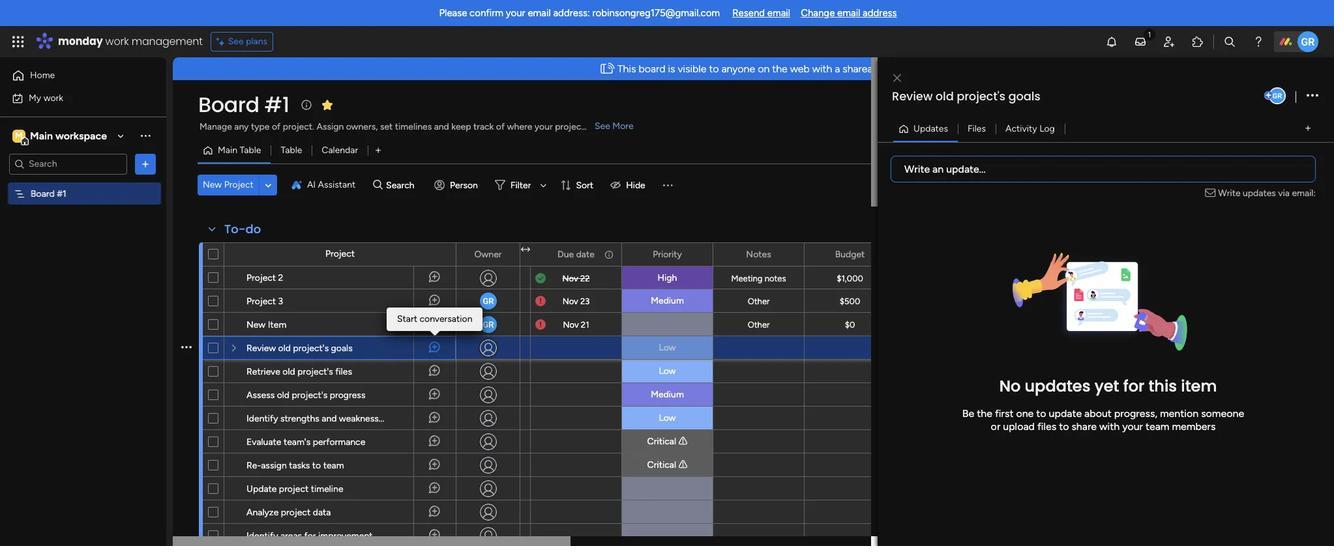 Task type: vqa. For each thing, say whether or not it's contained in the screenshot.
2nd critical from the bottom
yes



Task type: describe. For each thing, give the bounding box(es) containing it.
Notes field
[[743, 247, 775, 262]]

options image
[[1307, 87, 1319, 105]]

write an update...
[[904, 163, 986, 175]]

hide
[[626, 180, 645, 191]]

set
[[380, 121, 393, 132]]

timelines
[[395, 121, 432, 132]]

sort button
[[555, 175, 601, 196]]

inbox image
[[1134, 35, 1147, 48]]

ai assistant
[[307, 179, 356, 190]]

nov 23
[[563, 296, 590, 306]]

tasks
[[289, 460, 310, 471]]

assistant
[[318, 179, 356, 190]]

invite members image
[[1163, 35, 1176, 48]]

To-do field
[[221, 221, 264, 238]]

critical ⚠️️ for re-assign tasks to team
[[647, 460, 688, 471]]

resend
[[732, 7, 765, 19]]

address
[[863, 7, 897, 19]]

more
[[613, 121, 634, 132]]

stands.
[[587, 121, 616, 132]]

or
[[991, 421, 1001, 433]]

identify for identify areas for improvement
[[246, 531, 278, 542]]

where
[[507, 121, 532, 132]]

0 vertical spatial project
[[555, 121, 585, 132]]

1 of from the left
[[272, 121, 281, 132]]

filter button
[[490, 175, 551, 196]]

update
[[1049, 408, 1082, 420]]

1 horizontal spatial and
[[434, 121, 449, 132]]

board
[[639, 63, 665, 75]]

remove from favorites image
[[321, 98, 334, 111]]

due
[[558, 249, 574, 260]]

project.
[[283, 121, 314, 132]]

change email address
[[801, 7, 897, 19]]

main workspace
[[30, 129, 107, 142]]

filter
[[511, 180, 531, 191]]

timeline
[[311, 484, 343, 495]]

project for project
[[325, 248, 355, 260]]

this
[[618, 63, 636, 75]]

meeting notes
[[731, 274, 786, 284]]

person
[[450, 180, 478, 191]]

search everything image
[[1223, 35, 1236, 48]]

an
[[933, 163, 944, 175]]

due date
[[558, 249, 595, 260]]

show board description image
[[298, 98, 314, 112]]

a
[[835, 63, 840, 75]]

workspace options image
[[139, 129, 152, 142]]

22
[[580, 274, 590, 283]]

workspace selection element
[[12, 128, 109, 145]]

1 medium from the top
[[651, 295, 684, 306]]

3 low from the top
[[659, 413, 676, 424]]

track
[[473, 121, 494, 132]]

analyze
[[246, 507, 279, 518]]

visible
[[678, 63, 707, 75]]

re-
[[246, 460, 261, 471]]

confirm
[[470, 7, 504, 19]]

improvement
[[318, 531, 373, 542]]

to right one in the right bottom of the page
[[1036, 408, 1046, 420]]

Priority field
[[650, 247, 685, 262]]

management
[[132, 34, 203, 49]]

updates
[[914, 123, 948, 134]]

old right retrieve
[[283, 366, 295, 378]]

address:
[[553, 7, 590, 19]]

evaluate
[[246, 437, 281, 448]]

23
[[580, 296, 590, 306]]

update...
[[946, 163, 986, 175]]

owner
[[474, 249, 502, 260]]

evaluate team's performance
[[246, 437, 365, 448]]

select product image
[[12, 35, 25, 48]]

identify strengths and weaknesses
[[246, 413, 388, 425]]

see for see more
[[595, 121, 610, 132]]

to right visible
[[709, 63, 719, 75]]

team inside be the first one to update about progress, mention someone or upload files to share with your team members
[[1146, 421, 1170, 433]]

retrieve
[[246, 366, 280, 378]]

item
[[1181, 376, 1217, 397]]

review inside field
[[892, 88, 933, 104]]

0 horizontal spatial your
[[506, 7, 525, 19]]

close image
[[893, 73, 901, 83]]

my work
[[29, 92, 63, 103]]

1 horizontal spatial board
[[198, 90, 259, 119]]

is
[[668, 63, 675, 75]]

first
[[995, 408, 1014, 420]]

to down update at the bottom right of the page
[[1059, 421, 1069, 433]]

arrow down image
[[536, 177, 551, 193]]

type
[[251, 121, 270, 132]]

see for see plans
[[228, 36, 244, 47]]

critical for re-assign tasks to team
[[647, 460, 676, 471]]

hide button
[[605, 175, 653, 196]]

old inside field
[[936, 88, 954, 104]]

web
[[790, 63, 810, 75]]

files button
[[958, 118, 996, 139]]

notifications image
[[1105, 35, 1118, 48]]

angle down image
[[265, 180, 271, 190]]

work for monday
[[105, 34, 129, 49]]

anyone
[[722, 63, 755, 75]]

new project
[[203, 179, 254, 190]]

1 vertical spatial goals
[[331, 343, 353, 354]]

owners,
[[346, 121, 378, 132]]

options image
[[139, 157, 152, 171]]

assess
[[246, 390, 275, 401]]

new for new project
[[203, 179, 222, 190]]

apps image
[[1191, 35, 1204, 48]]

v2 overdue deadline image for nov 21
[[535, 319, 546, 331]]

$0
[[845, 320, 855, 330]]

activity log
[[1006, 123, 1055, 134]]

⚠️️ for evaluate team's performance
[[678, 436, 688, 447]]

dapulse addbtn image
[[1264, 91, 1273, 100]]

weaknesses
[[339, 413, 388, 425]]

m
[[15, 130, 23, 141]]

v2 done deadline image
[[535, 272, 546, 285]]

priority
[[653, 249, 682, 260]]

Review old project's goals field
[[889, 88, 1262, 105]]

workspace
[[55, 129, 107, 142]]

Search field
[[383, 176, 422, 194]]

board #1 list box
[[0, 180, 166, 381]]

add view image
[[376, 146, 381, 156]]

sort
[[576, 180, 594, 191]]

progress
[[330, 390, 365, 401]]

work for my
[[43, 92, 63, 103]]

other for new item
[[748, 320, 770, 330]]

1 table from the left
[[240, 145, 261, 156]]

1 low from the top
[[659, 342, 676, 353]]

review old project's goals inside field
[[892, 88, 1041, 104]]

home button
[[8, 65, 140, 86]]

analyze project data
[[246, 507, 331, 518]]

board #1 inside list box
[[31, 188, 66, 199]]

0 horizontal spatial the
[[772, 63, 788, 75]]

date
[[576, 249, 595, 260]]

1 vertical spatial your
[[535, 121, 553, 132]]

updates for write
[[1243, 187, 1276, 199]]

monday work management
[[58, 34, 203, 49]]

workspace image
[[12, 129, 25, 143]]

manage
[[200, 121, 232, 132]]

see plans
[[228, 36, 267, 47]]

help image
[[1252, 35, 1265, 48]]



Task type: locate. For each thing, give the bounding box(es) containing it.
write left 'an'
[[904, 163, 930, 175]]

Search in workspace field
[[27, 157, 109, 172]]

work right the monday
[[105, 34, 129, 49]]

to
[[709, 63, 719, 75], [1036, 408, 1046, 420], [1059, 421, 1069, 433], [312, 460, 321, 471]]

my work button
[[8, 88, 140, 109]]

new project button
[[198, 175, 259, 196]]

1 horizontal spatial your
[[535, 121, 553, 132]]

project for project 3
[[246, 296, 276, 307]]

critical ⚠️️ for evaluate team's performance
[[647, 436, 688, 447]]

for
[[1123, 376, 1145, 397], [304, 531, 316, 542]]

0 horizontal spatial table
[[240, 145, 261, 156]]

0 vertical spatial main
[[30, 129, 53, 142]]

⚠️️ for re-assign tasks to team
[[678, 460, 688, 471]]

write inside button
[[904, 163, 930, 175]]

2 table from the left
[[281, 145, 302, 156]]

the
[[772, 63, 788, 75], [977, 408, 993, 420]]

and up performance
[[322, 413, 337, 425]]

0 vertical spatial critical
[[647, 436, 676, 447]]

envelope o image
[[1205, 186, 1218, 200]]

new left item
[[246, 320, 266, 331]]

write left via
[[1218, 187, 1241, 199]]

main for main workspace
[[30, 129, 53, 142]]

updates
[[1243, 187, 1276, 199], [1025, 376, 1091, 397]]

table down any
[[240, 145, 261, 156]]

for right yet
[[1123, 376, 1145, 397]]

0 horizontal spatial files
[[335, 366, 352, 378]]

table down project.
[[281, 145, 302, 156]]

see
[[228, 36, 244, 47], [595, 121, 610, 132]]

data
[[313, 507, 331, 518]]

write for write updates via email:
[[1218, 187, 1241, 199]]

of right track
[[496, 121, 505, 132]]

project 3
[[246, 296, 283, 307]]

log
[[1040, 123, 1055, 134]]

link
[[889, 63, 904, 75]]

1 horizontal spatial updates
[[1243, 187, 1276, 199]]

someone
[[1201, 408, 1244, 420]]

board #1
[[198, 90, 289, 119], [31, 188, 66, 199]]

greg robinson image left options icon at the right top
[[1269, 87, 1286, 104]]

1 vertical spatial with
[[1099, 421, 1120, 433]]

1 vertical spatial review
[[246, 343, 276, 354]]

project left stands.
[[555, 121, 585, 132]]

0 vertical spatial goals
[[1008, 88, 1041, 104]]

2 ⚠️️ from the top
[[678, 460, 688, 471]]

calendar
[[322, 145, 358, 156]]

option
[[0, 182, 166, 185]]

1 horizontal spatial new
[[246, 320, 266, 331]]

with down about
[[1099, 421, 1120, 433]]

about
[[1085, 408, 1112, 420]]

2 low from the top
[[659, 366, 676, 377]]

2
[[278, 273, 283, 284]]

1 horizontal spatial table
[[281, 145, 302, 156]]

1 horizontal spatial goals
[[1008, 88, 1041, 104]]

1 horizontal spatial for
[[1123, 376, 1145, 397]]

1 horizontal spatial of
[[496, 121, 505, 132]]

0 vertical spatial review old project's goals
[[892, 88, 1041, 104]]

0 vertical spatial updates
[[1243, 187, 1276, 199]]

to right tasks
[[312, 460, 321, 471]]

board down search in workspace field
[[31, 188, 55, 199]]

see plans button
[[210, 32, 273, 52]]

yet
[[1095, 376, 1119, 397]]

0 vertical spatial your
[[506, 7, 525, 19]]

0 horizontal spatial team
[[323, 460, 344, 471]]

project down update project timeline at the bottom of the page
[[281, 507, 311, 518]]

see more
[[595, 121, 634, 132]]

0 horizontal spatial goals
[[331, 343, 353, 354]]

new for new item
[[246, 320, 266, 331]]

1 horizontal spatial review old project's goals
[[892, 88, 1041, 104]]

1 vertical spatial updates
[[1025, 376, 1091, 397]]

main inside workspace selection element
[[30, 129, 53, 142]]

0 vertical spatial review
[[892, 88, 933, 104]]

2 vertical spatial project
[[281, 507, 311, 518]]

write updates via email:
[[1218, 187, 1316, 199]]

1 vertical spatial greg robinson image
[[1269, 87, 1286, 104]]

0 horizontal spatial and
[[322, 413, 337, 425]]

main table button
[[198, 140, 271, 161]]

be
[[962, 408, 974, 420]]

1 other from the top
[[748, 297, 770, 306]]

#1 up type
[[264, 90, 289, 119]]

column information image
[[604, 249, 614, 260]]

1 vertical spatial board #1
[[31, 188, 66, 199]]

0 horizontal spatial updates
[[1025, 376, 1091, 397]]

0 vertical spatial work
[[105, 34, 129, 49]]

for right areas
[[304, 531, 316, 542]]

review up retrieve
[[246, 343, 276, 354]]

2 vertical spatial low
[[659, 413, 676, 424]]

files
[[335, 366, 352, 378], [1037, 421, 1057, 433]]

updates left via
[[1243, 187, 1276, 199]]

goals
[[1008, 88, 1041, 104], [331, 343, 353, 354]]

1 horizontal spatial review
[[892, 88, 933, 104]]

nov 21
[[563, 320, 589, 330]]

the right on
[[772, 63, 788, 75]]

files up progress
[[335, 366, 352, 378]]

1 horizontal spatial the
[[977, 408, 993, 420]]

main down manage
[[218, 145, 237, 156]]

1 vertical spatial for
[[304, 531, 316, 542]]

greg robinson image right help image
[[1298, 31, 1319, 52]]

1 vertical spatial work
[[43, 92, 63, 103]]

v2 expand column image
[[521, 245, 530, 256]]

animation image
[[596, 58, 618, 80]]

main right workspace image
[[30, 129, 53, 142]]

0 horizontal spatial with
[[812, 63, 832, 75]]

0 vertical spatial see
[[228, 36, 244, 47]]

0 horizontal spatial review old project's goals
[[246, 343, 353, 354]]

1 horizontal spatial team
[[1146, 421, 1170, 433]]

new inside 'button'
[[203, 179, 222, 190]]

greg robinson image
[[1298, 31, 1319, 52], [1269, 87, 1286, 104]]

Due date field
[[554, 247, 598, 262]]

0 vertical spatial and
[[434, 121, 449, 132]]

retrieve old project's files
[[246, 366, 352, 378]]

0 vertical spatial medium
[[651, 295, 684, 306]]

1 horizontal spatial with
[[1099, 421, 1120, 433]]

upload
[[1003, 421, 1035, 433]]

with left a
[[812, 63, 832, 75]]

1 vertical spatial v2 overdue deadline image
[[535, 319, 546, 331]]

shareable
[[843, 63, 887, 75]]

nov
[[562, 274, 578, 283], [563, 296, 578, 306], [563, 320, 579, 330]]

new down main table button
[[203, 179, 222, 190]]

v2 overdue deadline image left nov 21
[[535, 319, 546, 331]]

2 critical ⚠️️ from the top
[[647, 460, 688, 471]]

v2 overdue deadline image
[[535, 295, 546, 307], [535, 319, 546, 331]]

0 vertical spatial new
[[203, 179, 222, 190]]

0 horizontal spatial write
[[904, 163, 930, 175]]

1 horizontal spatial files
[[1037, 421, 1057, 433]]

2 horizontal spatial email
[[837, 7, 860, 19]]

project down re-assign tasks to team
[[279, 484, 309, 495]]

project for data
[[281, 507, 311, 518]]

0 vertical spatial write
[[904, 163, 930, 175]]

1 vertical spatial team
[[323, 460, 344, 471]]

1 critical ⚠️️ from the top
[[647, 436, 688, 447]]

0 horizontal spatial new
[[203, 179, 222, 190]]

board #1 down search in workspace field
[[31, 188, 66, 199]]

see more link
[[593, 120, 635, 133]]

0 vertical spatial nov
[[562, 274, 578, 283]]

0 vertical spatial board
[[198, 90, 259, 119]]

ai assistant button
[[286, 175, 361, 196]]

board inside list box
[[31, 188, 55, 199]]

1 ⚠️️ from the top
[[678, 436, 688, 447]]

v2 overdue deadline image for nov 23
[[535, 295, 546, 307]]

resend email link
[[732, 7, 790, 19]]

share
[[1072, 421, 1097, 433]]

2 horizontal spatial your
[[1122, 421, 1143, 433]]

#1 inside list box
[[57, 188, 66, 199]]

of
[[272, 121, 281, 132], [496, 121, 505, 132]]

the right be
[[977, 408, 993, 420]]

nov left 23
[[563, 296, 578, 306]]

1 identify from the top
[[246, 413, 278, 425]]

nov left 22
[[562, 274, 578, 283]]

project inside 'button'
[[224, 179, 254, 190]]

critical ⚠️️
[[647, 436, 688, 447], [647, 460, 688, 471]]

nov for nov 23
[[563, 296, 578, 306]]

team down performance
[[323, 460, 344, 471]]

write for write an update...
[[904, 163, 930, 175]]

email right resend
[[767, 7, 790, 19]]

board #1 up any
[[198, 90, 289, 119]]

Budget field
[[832, 247, 868, 262]]

write an update... button
[[891, 156, 1316, 182]]

see left more
[[595, 121, 610, 132]]

0 vertical spatial low
[[659, 342, 676, 353]]

2 email from the left
[[767, 7, 790, 19]]

see left plans
[[228, 36, 244, 47]]

plans
[[246, 36, 267, 47]]

conversation
[[420, 314, 472, 325]]

the inside be the first one to update about progress, mention someone or upload files to share with your team members
[[977, 408, 993, 420]]

review old project's goals up "files"
[[892, 88, 1041, 104]]

2 vertical spatial nov
[[563, 320, 579, 330]]

0 horizontal spatial main
[[30, 129, 53, 142]]

assess old project's progress
[[246, 390, 365, 401]]

Board #1 field
[[195, 90, 293, 119]]

email for change email address
[[837, 7, 860, 19]]

old right assess
[[277, 390, 290, 401]]

project's inside field
[[957, 88, 1006, 104]]

this  board is visible to anyone on the web with a shareable link
[[618, 63, 904, 75]]

1 vertical spatial review old project's goals
[[246, 343, 353, 354]]

team's
[[284, 437, 311, 448]]

1 horizontal spatial board #1
[[198, 90, 289, 119]]

main for main table
[[218, 145, 237, 156]]

email left "address:"
[[528, 7, 551, 19]]

meeting
[[731, 274, 763, 284]]

nov for nov 22
[[562, 274, 578, 283]]

goals up activity
[[1008, 88, 1041, 104]]

0 vertical spatial ⚠️️
[[678, 436, 688, 447]]

⚠️️
[[678, 436, 688, 447], [678, 460, 688, 471]]

$500
[[840, 296, 860, 306]]

2 identify from the top
[[246, 531, 278, 542]]

1 horizontal spatial write
[[1218, 187, 1241, 199]]

2 medium from the top
[[651, 389, 684, 400]]

no updates yet for this item
[[999, 376, 1217, 397]]

2 other from the top
[[748, 320, 770, 330]]

mention
[[1160, 408, 1199, 420]]

files down update at the bottom right of the page
[[1037, 421, 1057, 433]]

email:
[[1292, 187, 1316, 199]]

work right my
[[43, 92, 63, 103]]

re-assign tasks to team
[[246, 460, 344, 471]]

0 vertical spatial with
[[812, 63, 832, 75]]

0 vertical spatial board #1
[[198, 90, 289, 119]]

project for project 2
[[246, 273, 276, 284]]

menu image
[[661, 179, 674, 192]]

one
[[1016, 408, 1034, 420]]

2 of from the left
[[496, 121, 505, 132]]

0 vertical spatial the
[[772, 63, 788, 75]]

1 vertical spatial files
[[1037, 421, 1057, 433]]

1 vertical spatial and
[[322, 413, 337, 425]]

old up the updates
[[936, 88, 954, 104]]

#1
[[264, 90, 289, 119], [57, 188, 66, 199]]

please confirm your email address: robinsongreg175@gmail.com
[[439, 7, 720, 19]]

project's up retrieve old project's files
[[293, 343, 329, 354]]

1 vertical spatial nov
[[563, 296, 578, 306]]

review down close 'icon'
[[892, 88, 933, 104]]

critical for evaluate team's performance
[[647, 436, 676, 447]]

and left keep
[[434, 121, 449, 132]]

identify for identify strengths and weaknesses
[[246, 413, 278, 425]]

Owner field
[[471, 247, 505, 262]]

other for project 3
[[748, 297, 770, 306]]

1 vertical spatial project
[[279, 484, 309, 495]]

notes
[[765, 274, 786, 284]]

1 vertical spatial main
[[218, 145, 237, 156]]

1 horizontal spatial email
[[767, 7, 790, 19]]

3
[[278, 296, 283, 307]]

person button
[[429, 175, 486, 196]]

and
[[434, 121, 449, 132], [322, 413, 337, 425]]

activity log button
[[996, 118, 1065, 139]]

assign
[[317, 121, 344, 132]]

1 vertical spatial new
[[246, 320, 266, 331]]

1 vertical spatial ⚠️️
[[678, 460, 688, 471]]

v2 search image
[[373, 178, 383, 193]]

new
[[203, 179, 222, 190], [246, 320, 266, 331]]

1 vertical spatial critical ⚠️️
[[647, 460, 688, 471]]

work inside button
[[43, 92, 63, 103]]

with inside be the first one to update about progress, mention someone or upload files to share with your team members
[[1099, 421, 1120, 433]]

files inside be the first one to update about progress, mention someone or upload files to share with your team members
[[1037, 421, 1057, 433]]

v2 overdue deadline image down v2 done deadline image
[[535, 295, 546, 307]]

assign
[[261, 460, 287, 471]]

0 horizontal spatial email
[[528, 7, 551, 19]]

0 vertical spatial #1
[[264, 90, 289, 119]]

1 vertical spatial medium
[[651, 389, 684, 400]]

project's up assess old project's progress
[[297, 366, 333, 378]]

team down the progress,
[[1146, 421, 1170, 433]]

review old project's goals
[[892, 88, 1041, 104], [246, 343, 353, 354]]

see inside button
[[228, 36, 244, 47]]

on
[[758, 63, 770, 75]]

old
[[936, 88, 954, 104], [278, 343, 291, 354], [283, 366, 295, 378], [277, 390, 290, 401]]

updates button
[[893, 118, 958, 139]]

1 button
[[413, 313, 456, 336]]

no
[[999, 376, 1021, 397]]

of right type
[[272, 121, 281, 132]]

1 vertical spatial low
[[659, 366, 676, 377]]

update
[[246, 484, 277, 495]]

project for timeline
[[279, 484, 309, 495]]

start conversation
[[397, 314, 472, 325]]

do
[[245, 221, 261, 237]]

1 email from the left
[[528, 7, 551, 19]]

updates for no
[[1025, 376, 1091, 397]]

1 horizontal spatial work
[[105, 34, 129, 49]]

1 vertical spatial the
[[977, 408, 993, 420]]

change email address link
[[801, 7, 897, 19]]

0 vertical spatial v2 overdue deadline image
[[535, 295, 546, 307]]

review old project's goals up retrieve old project's files
[[246, 343, 353, 354]]

1 vertical spatial #1
[[57, 188, 66, 199]]

table
[[240, 145, 261, 156], [281, 145, 302, 156]]

be the first one to update about progress, mention someone or upload files to share with your team members
[[962, 408, 1244, 433]]

identify
[[246, 413, 278, 425], [246, 531, 278, 542]]

add view image
[[1305, 124, 1311, 134]]

0 horizontal spatial for
[[304, 531, 316, 542]]

0 vertical spatial team
[[1146, 421, 1170, 433]]

project's up "files"
[[957, 88, 1006, 104]]

nov for nov 21
[[563, 320, 579, 330]]

performance
[[313, 437, 365, 448]]

1 vertical spatial critical
[[647, 460, 676, 471]]

your down the progress,
[[1122, 421, 1143, 433]]

0 horizontal spatial review
[[246, 343, 276, 354]]

0 horizontal spatial #1
[[57, 188, 66, 199]]

your right the where
[[535, 121, 553, 132]]

email for resend email
[[767, 7, 790, 19]]

calendar button
[[312, 140, 368, 161]]

update project timeline
[[246, 484, 343, 495]]

project's up identify strengths and weaknesses
[[292, 390, 327, 401]]

ai logo image
[[291, 180, 302, 190]]

goals up progress
[[331, 343, 353, 354]]

your right "confirm"
[[506, 7, 525, 19]]

team
[[1146, 421, 1170, 433], [323, 460, 344, 471]]

1 vertical spatial identify
[[246, 531, 278, 542]]

your inside be the first one to update about progress, mention someone or upload files to share with your team members
[[1122, 421, 1143, 433]]

old down item
[[278, 343, 291, 354]]

0 vertical spatial critical ⚠️️
[[647, 436, 688, 447]]

board up any
[[198, 90, 259, 119]]

identify up evaluate at the bottom left
[[246, 413, 278, 425]]

new item
[[246, 320, 286, 331]]

0 horizontal spatial see
[[228, 36, 244, 47]]

0 vertical spatial greg robinson image
[[1298, 31, 1319, 52]]

main inside button
[[218, 145, 237, 156]]

2 critical from the top
[[647, 460, 676, 471]]

1 v2 overdue deadline image from the top
[[535, 295, 546, 307]]

0 horizontal spatial board
[[31, 188, 55, 199]]

ai
[[307, 179, 316, 190]]

please
[[439, 7, 467, 19]]

1 vertical spatial board
[[31, 188, 55, 199]]

0 vertical spatial other
[[748, 297, 770, 306]]

1 horizontal spatial main
[[218, 145, 237, 156]]

1 image
[[1144, 27, 1156, 41]]

identify down analyze
[[246, 531, 278, 542]]

updates up update at the bottom right of the page
[[1025, 376, 1091, 397]]

email right change
[[837, 7, 860, 19]]

table button
[[271, 140, 312, 161]]

goals inside review old project's goals field
[[1008, 88, 1041, 104]]

nov left 21
[[563, 320, 579, 330]]

main table
[[218, 145, 261, 156]]

2 v2 overdue deadline image from the top
[[535, 319, 546, 331]]

0 horizontal spatial greg robinson image
[[1269, 87, 1286, 104]]

1 horizontal spatial greg robinson image
[[1298, 31, 1319, 52]]

0 vertical spatial for
[[1123, 376, 1145, 397]]

2 vertical spatial your
[[1122, 421, 1143, 433]]

#1 down search in workspace field
[[57, 188, 66, 199]]

1 critical from the top
[[647, 436, 676, 447]]

3 email from the left
[[837, 7, 860, 19]]



